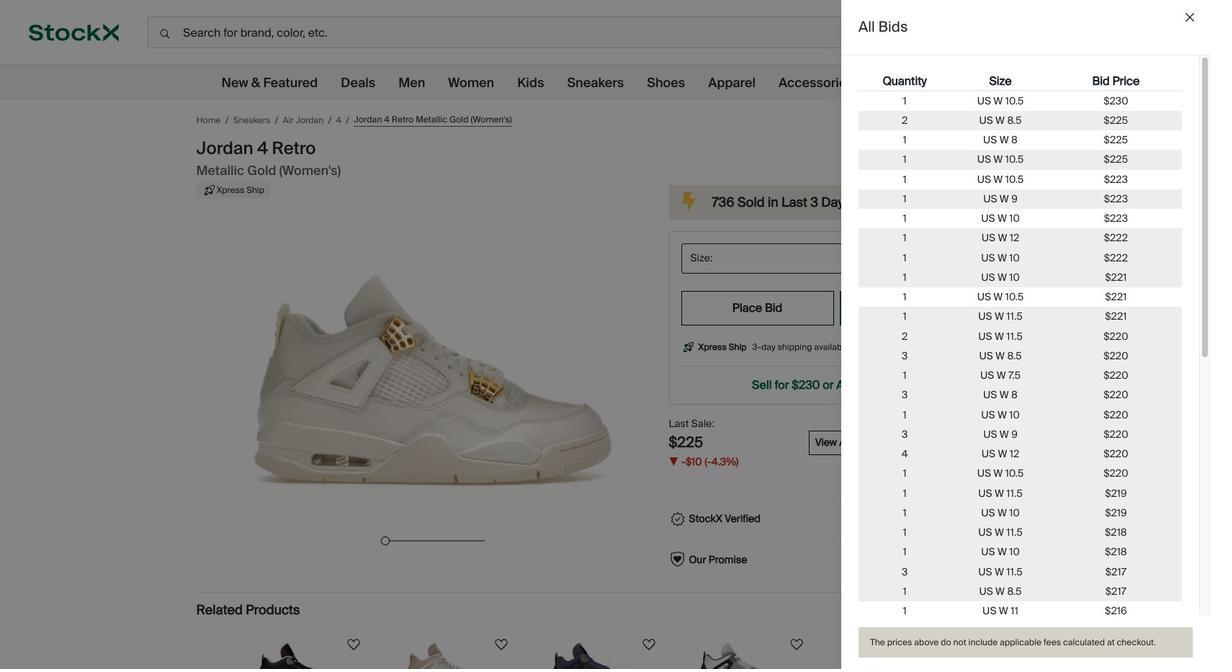 Task type: locate. For each thing, give the bounding box(es) containing it.
2 horizontal spatial follow image
[[640, 636, 657, 653]]

1 horizontal spatial follow image
[[936, 636, 953, 653]]

2 follow image from the left
[[492, 636, 510, 653]]

28 row from the top
[[859, 602, 1182, 621]]

18 row from the top
[[859, 405, 1182, 425]]

2 follow image from the left
[[936, 636, 953, 653]]

follow image for the jordan 4 retro seafoam (women's) image at the right bottom
[[788, 636, 805, 653]]

1 horizontal spatial follow image
[[492, 636, 510, 653]]

1 follow image from the left
[[345, 636, 362, 653]]

jordan 4 retro seafoam (women's) image
[[692, 642, 793, 669]]

jordan 4 retro metallic gold (women's) 0 image
[[225, 214, 640, 531]]

8 row from the top
[[859, 209, 1182, 229]]

0 horizontal spatial follow image
[[788, 636, 805, 653]]

2 row from the top
[[859, 91, 1182, 111]]

dialog
[[842, 0, 1210, 669]]

736 sold in last 3 days! image
[[672, 185, 706, 220]]

22 row from the top
[[859, 484, 1182, 503]]

jordan 4 retro starfish (women's) image
[[249, 642, 349, 669]]

jordan 4 retro shimmer (women's) image
[[396, 642, 497, 669]]

row
[[859, 72, 1182, 91], [859, 91, 1182, 111], [859, 111, 1182, 130], [859, 130, 1182, 150], [859, 150, 1182, 170], [859, 170, 1182, 189], [859, 189, 1182, 209], [859, 209, 1182, 229], [859, 229, 1182, 248], [859, 248, 1182, 268], [859, 268, 1182, 287], [859, 287, 1182, 307], [859, 307, 1182, 327], [859, 327, 1182, 346], [859, 346, 1182, 366], [859, 366, 1182, 386], [859, 386, 1182, 405], [859, 405, 1182, 425], [859, 425, 1182, 445], [859, 445, 1182, 464], [859, 464, 1182, 484], [859, 484, 1182, 503], [859, 503, 1182, 523], [859, 523, 1182, 543], [859, 543, 1182, 562], [859, 562, 1182, 582], [859, 582, 1182, 602], [859, 602, 1182, 621]]

0 horizontal spatial follow image
[[345, 636, 362, 653]]

follow image
[[788, 636, 805, 653], [936, 636, 953, 653]]

row group
[[859, 91, 1182, 669]]

20 row from the top
[[859, 445, 1182, 464]]

11 row from the top
[[859, 268, 1182, 287]]

13 row from the top
[[859, 307, 1182, 327]]

5 row from the top
[[859, 150, 1182, 170]]

12 row from the top
[[859, 287, 1182, 307]]

1 follow image from the left
[[788, 636, 805, 653]]

toggle authenticity value prop image
[[982, 512, 996, 527]]

4 row from the top
[[859, 130, 1182, 150]]

9 row from the top
[[859, 229, 1182, 248]]

follow image
[[345, 636, 362, 653], [492, 636, 510, 653], [640, 636, 657, 653]]

10 row from the top
[[859, 248, 1182, 268]]

3 follow image from the left
[[640, 636, 657, 653]]

21 row from the top
[[859, 464, 1182, 484]]

table
[[859, 72, 1182, 669]]



Task type: describe. For each thing, give the bounding box(es) containing it.
1 row from the top
[[859, 72, 1182, 91]]

17 row from the top
[[859, 386, 1182, 405]]

product category switcher element
[[0, 66, 1200, 100]]

jordan 4 retro fossil (women's) image
[[839, 642, 940, 669]]

share image
[[983, 110, 1003, 130]]

27 row from the top
[[859, 582, 1182, 602]]

close image
[[1186, 13, 1195, 22]]

6 row from the top
[[859, 170, 1182, 189]]

7 row from the top
[[859, 189, 1182, 209]]

follow image for "jordan 4 retro fossil (women's)" image
[[936, 636, 953, 653]]

3 row from the top
[[859, 111, 1182, 130]]

favorite image
[[957, 110, 977, 130]]

15 row from the top
[[859, 346, 1182, 366]]

toggle promise value prop image
[[982, 553, 996, 568]]

add to portfolio image
[[931, 110, 951, 130]]

23 row from the top
[[859, 503, 1182, 523]]

14 row from the top
[[859, 327, 1182, 346]]

19 row from the top
[[859, 425, 1182, 445]]

25 row from the top
[[859, 543, 1182, 562]]

24 row from the top
[[859, 523, 1182, 543]]

follow image for jordan 4 retro shimmer (women's) image
[[492, 636, 510, 653]]

26 row from the top
[[859, 562, 1182, 582]]

follow image for jordan 4 retro starfish (women's) image
[[345, 636, 362, 653]]

follow image for 'jordan 4 retro canyon purple (women's)' "image"
[[640, 636, 657, 653]]

16 row from the top
[[859, 366, 1182, 386]]

jordan 4 retro canyon purple (women's) image
[[544, 642, 645, 669]]

stockx logo image
[[29, 24, 119, 42]]

Search... search field
[[148, 17, 882, 48]]



Task type: vqa. For each thing, say whether or not it's contained in the screenshot.
Follow icon to the right
yes



